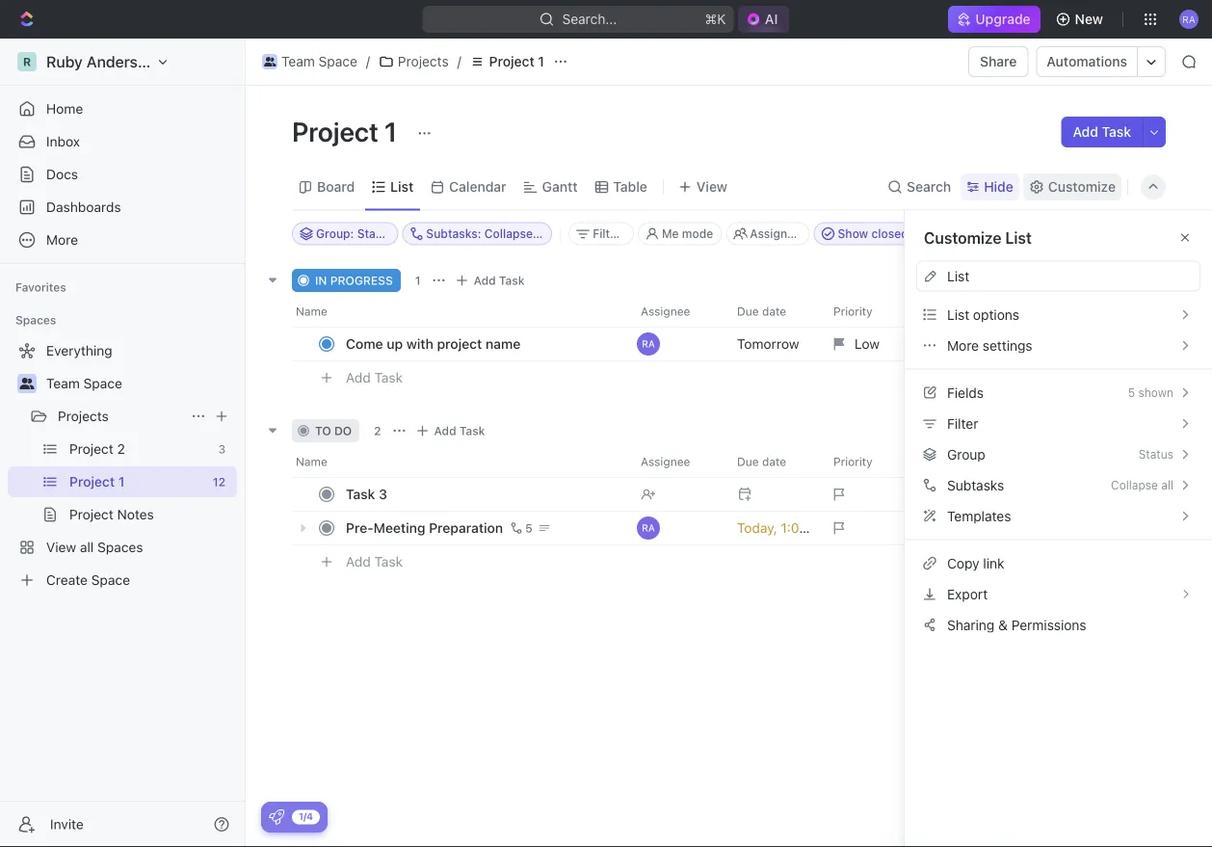 Task type: vqa. For each thing, say whether or not it's contained in the screenshot.
the bottom Assignee dropdown button
yes



Task type: describe. For each thing, give the bounding box(es) containing it.
0 vertical spatial project 1 link
[[465, 50, 549, 73]]

all for collapse all
[[1162, 478, 1174, 492]]

name
[[486, 335, 521, 351]]

show closed button
[[814, 222, 917, 245]]

preparation
[[429, 519, 503, 535]]

group
[[947, 446, 986, 462]]

due date button for 2
[[726, 446, 822, 477]]

‎come up with project name
[[346, 335, 521, 351]]

1 / from the left
[[366, 53, 370, 69]]

customize list
[[924, 228, 1032, 247]]

onboarding checklist button element
[[269, 810, 284, 825]]

collapse all
[[1111, 478, 1174, 492]]

customize for customize list
[[924, 228, 1002, 247]]

copy link
[[947, 555, 1005, 571]]

meeting
[[374, 519, 425, 535]]

everything
[[46, 343, 112, 359]]

docs link
[[8, 159, 237, 190]]

calendar link
[[445, 173, 507, 200]]

due for 2
[[737, 454, 759, 468]]

sharing & permissions button
[[916, 610, 1201, 640]]

add task for add task button below the "‎come"
[[346, 369, 403, 385]]

0 horizontal spatial collapse
[[485, 227, 533, 240]]

search button
[[882, 173, 957, 200]]

me
[[662, 227, 679, 240]]

add task for add task button under pre-
[[346, 553, 403, 569]]

priority button for 1
[[822, 295, 918, 326]]

project notes
[[69, 506, 154, 522]]

all for view all spaces
[[80, 539, 94, 555]]

group: status
[[316, 227, 393, 240]]

ra for the bottom "ra" 'dropdown button'
[[642, 522, 655, 533]]

hide inside button
[[941, 227, 967, 240]]

show closed
[[838, 227, 909, 240]]

gantt link
[[538, 173, 578, 200]]

more settings button
[[916, 330, 1201, 361]]

templates button
[[905, 501, 1212, 531]]

table
[[613, 179, 648, 195]]

2 / from the left
[[457, 53, 461, 69]]

board link
[[313, 173, 355, 200]]

view for view
[[697, 179, 728, 195]]

in progress
[[315, 273, 393, 287]]

r button
[[12, 46, 175, 77]]

templates button
[[916, 501, 1201, 531]]

add down the "‎come"
[[346, 369, 371, 385]]

assignees button
[[726, 222, 810, 245]]

view button
[[672, 173, 734, 200]]

task up pre-
[[346, 486, 375, 502]]

pre-
[[346, 519, 374, 535]]

team space inside sidebar navigation
[[46, 375, 122, 391]]

task down subtasks: collapse all
[[499, 273, 525, 287]]

assignee for 2
[[641, 454, 690, 468]]

subtasks:
[[426, 227, 481, 240]]

0 vertical spatial project 1
[[489, 53, 545, 69]]

project notes link
[[69, 499, 233, 530]]

5 for 5 shown
[[1128, 386, 1135, 399]]

add task button down pre-
[[337, 550, 411, 573]]

filter button
[[916, 408, 1201, 439]]

low button
[[822, 326, 918, 361]]

ai
[[765, 11, 778, 27]]

projects inside sidebar navigation
[[58, 408, 109, 424]]

copy link button
[[916, 548, 1201, 579]]

customize button
[[1023, 173, 1122, 200]]

0 vertical spatial ra button
[[1174, 4, 1205, 35]]

favorites button
[[8, 276, 74, 299]]

in
[[315, 273, 327, 287]]

inbox
[[46, 133, 80, 149]]

home
[[46, 101, 83, 117]]

filters
[[593, 227, 628, 240]]

add task down subtasks: collapse all
[[474, 273, 525, 287]]

task down meeting
[[374, 553, 403, 569]]

0 vertical spatial all
[[536, 227, 549, 240]]

calendar
[[449, 179, 507, 195]]

options
[[973, 306, 1020, 322]]

docs
[[46, 166, 78, 182]]

hide button
[[934, 222, 975, 245]]

favorites
[[15, 280, 66, 294]]

1 vertical spatial 3
[[379, 486, 387, 502]]

list right board
[[390, 179, 414, 195]]

12
[[213, 475, 226, 489]]

project
[[437, 335, 482, 351]]

1 horizontal spatial team space link
[[257, 50, 362, 73]]

assignee for 1
[[641, 304, 690, 318]]

project 1 inside tree
[[69, 474, 125, 490]]

ruby andersonn's workspace, , element
[[17, 52, 37, 71]]

view all spaces link
[[8, 532, 233, 563]]

onboarding checklist button image
[[269, 810, 284, 825]]

priority for 1
[[834, 304, 873, 318]]

5 button
[[507, 518, 536, 537]]

filter button
[[905, 408, 1212, 439]]

search
[[907, 179, 951, 195]]

subtasks: collapse all
[[426, 227, 549, 240]]

view for view all spaces
[[46, 539, 76, 555]]

export
[[947, 586, 988, 602]]

date for 2
[[762, 454, 786, 468]]

add task button up "task 3" link
[[411, 419, 493, 442]]

&
[[999, 617, 1008, 633]]

task up "task 3" link
[[460, 424, 485, 437]]

home link
[[8, 93, 237, 124]]

new
[[1075, 11, 1103, 27]]

ra for "ra" 'dropdown button' to the middle
[[642, 338, 655, 349]]

customize for customize
[[1048, 179, 1116, 195]]

view all spaces
[[46, 539, 143, 555]]

filters button
[[569, 222, 634, 245]]

list inside button
[[947, 306, 970, 322]]

task 3 link
[[341, 480, 625, 508]]

2 inside sidebar navigation
[[117, 441, 125, 457]]

me mode button
[[638, 222, 722, 245]]

name for to do
[[296, 454, 327, 468]]

1/4
[[299, 811, 313, 822]]

task 3
[[346, 486, 387, 502]]

1 vertical spatial project 1
[[292, 115, 403, 147]]

board
[[317, 179, 355, 195]]

pre-meeting preparation
[[346, 519, 503, 535]]

1 vertical spatial ra button
[[629, 326, 726, 361]]

due for 1
[[737, 304, 759, 318]]

ai button
[[738, 6, 790, 33]]

0 vertical spatial projects
[[398, 53, 449, 69]]

r
[[23, 55, 31, 68]]

due date for 1
[[737, 304, 786, 318]]

export button
[[916, 579, 1201, 610]]

0 horizontal spatial project 1 link
[[69, 466, 205, 497]]

5 for 5
[[525, 521, 533, 534]]

low
[[855, 335, 880, 351]]

0 vertical spatial space
[[319, 53, 357, 69]]

closed
[[872, 227, 909, 240]]

sharing
[[947, 617, 995, 633]]

everything link
[[8, 335, 233, 366]]

dashboards
[[46, 199, 121, 215]]

add task up "task 3" link
[[434, 424, 485, 437]]

sidebar navigation
[[0, 39, 250, 847]]

hide button
[[961, 173, 1019, 200]]

add down pre-
[[346, 553, 371, 569]]

assignee button for 2
[[629, 446, 726, 477]]

automations button
[[1037, 47, 1137, 76]]

ra for the topmost "ra" 'dropdown button'
[[1183, 13, 1196, 24]]

name for in progress
[[296, 304, 327, 318]]



Task type: locate. For each thing, give the bounding box(es) containing it.
upgrade
[[976, 11, 1031, 27]]

space right user group icon
[[319, 53, 357, 69]]

1 due from the top
[[737, 304, 759, 318]]

1 horizontal spatial team space
[[281, 53, 357, 69]]

upgrade link
[[949, 6, 1040, 33]]

2 vertical spatial ra
[[642, 522, 655, 533]]

add task up customize button
[[1073, 124, 1131, 140]]

add task down pre-
[[346, 553, 403, 569]]

2 vertical spatial ra button
[[629, 510, 726, 545]]

more for more
[[46, 232, 78, 248]]

more inside more settings button
[[947, 337, 979, 353]]

1 horizontal spatial more
[[947, 337, 979, 353]]

add task button up customize button
[[1062, 117, 1143, 147]]

2 date from the top
[[762, 454, 786, 468]]

2 name button from the top
[[292, 446, 629, 477]]

add down subtasks: collapse all
[[474, 273, 496, 287]]

add task button
[[1062, 117, 1143, 147], [451, 268, 532, 292], [337, 366, 411, 389], [411, 419, 493, 442], [337, 550, 411, 573]]

1 horizontal spatial spaces
[[97, 539, 143, 555]]

1 horizontal spatial hide
[[984, 179, 1014, 195]]

0 vertical spatial more
[[46, 232, 78, 248]]

inbox link
[[8, 126, 237, 157]]

2 priority button from the top
[[822, 446, 918, 477]]

0 horizontal spatial status
[[357, 227, 393, 240]]

list left options
[[947, 306, 970, 322]]

link
[[983, 555, 1005, 571]]

all up create space
[[80, 539, 94, 555]]

0 horizontal spatial projects
[[58, 408, 109, 424]]

2 vertical spatial space
[[91, 572, 130, 588]]

notes
[[117, 506, 154, 522]]

project 1 link
[[465, 50, 549, 73], [69, 466, 205, 497]]

0 horizontal spatial all
[[80, 539, 94, 555]]

Search tasks... text field
[[979, 219, 1166, 248]]

name button
[[292, 295, 629, 326], [292, 446, 629, 477]]

customize
[[1048, 179, 1116, 195], [924, 228, 1002, 247]]

1 vertical spatial customize
[[924, 228, 1002, 247]]

1 priority from the top
[[834, 304, 873, 318]]

1 horizontal spatial /
[[457, 53, 461, 69]]

project 1
[[489, 53, 545, 69], [292, 115, 403, 147], [69, 474, 125, 490]]

task
[[1102, 124, 1131, 140], [499, 273, 525, 287], [374, 369, 403, 385], [460, 424, 485, 437], [346, 486, 375, 502], [374, 553, 403, 569]]

assignee
[[641, 304, 690, 318], [641, 454, 690, 468]]

1 vertical spatial priority button
[[822, 446, 918, 477]]

more inside dropdown button
[[46, 232, 78, 248]]

customize inside button
[[1048, 179, 1116, 195]]

0 vertical spatial customize
[[1048, 179, 1116, 195]]

hide
[[984, 179, 1014, 195], [941, 227, 967, 240]]

priority button
[[822, 295, 918, 326], [822, 446, 918, 477]]

5
[[1128, 386, 1135, 399], [525, 521, 533, 534]]

1 vertical spatial assignee
[[641, 454, 690, 468]]

/
[[366, 53, 370, 69], [457, 53, 461, 69]]

0 vertical spatial 5
[[1128, 386, 1135, 399]]

1 horizontal spatial projects link
[[374, 50, 454, 73]]

1 vertical spatial 5
[[525, 521, 533, 534]]

1 horizontal spatial view
[[697, 179, 728, 195]]

1 assignee from the top
[[641, 304, 690, 318]]

priority
[[834, 304, 873, 318], [834, 454, 873, 468]]

due date for 2
[[737, 454, 786, 468]]

to do
[[315, 424, 352, 437]]

tree
[[8, 335, 237, 596]]

view inside sidebar navigation
[[46, 539, 76, 555]]

view
[[697, 179, 728, 195], [46, 539, 76, 555]]

share button
[[969, 46, 1029, 77]]

1 horizontal spatial all
[[536, 227, 549, 240]]

3 up 12
[[218, 442, 226, 456]]

0 vertical spatial due date
[[737, 304, 786, 318]]

1 date from the top
[[762, 304, 786, 318]]

0 vertical spatial team space link
[[257, 50, 362, 73]]

task down up on the top left of page
[[374, 369, 403, 385]]

3
[[218, 442, 226, 456], [379, 486, 387, 502]]

1 vertical spatial due date
[[737, 454, 786, 468]]

0 vertical spatial due date button
[[726, 295, 822, 326]]

task up customize button
[[1102, 124, 1131, 140]]

add up customize button
[[1073, 124, 1099, 140]]

team inside tree
[[46, 375, 80, 391]]

2 due from the top
[[737, 454, 759, 468]]

1 due date button from the top
[[726, 295, 822, 326]]

list
[[390, 179, 414, 195], [1006, 228, 1032, 247], [947, 268, 970, 284], [947, 306, 970, 322]]

add task button down the "‎come"
[[337, 366, 411, 389]]

customize up search tasks... text box at the right of page
[[1048, 179, 1116, 195]]

view up create on the bottom left of the page
[[46, 539, 76, 555]]

view up mode
[[697, 179, 728, 195]]

0 vertical spatial assignee
[[641, 304, 690, 318]]

2 assignee from the top
[[641, 454, 690, 468]]

1 name button from the top
[[292, 295, 629, 326]]

name button up project
[[292, 295, 629, 326]]

status right group:
[[357, 227, 393, 240]]

do
[[334, 424, 352, 437]]

automations
[[1047, 53, 1128, 69]]

3 inside tree
[[218, 442, 226, 456]]

2 name from the top
[[296, 454, 327, 468]]

shown
[[1139, 386, 1174, 399]]

0 vertical spatial hide
[[984, 179, 1014, 195]]

add task button down subtasks: collapse all
[[451, 268, 532, 292]]

1 vertical spatial collapse
[[1111, 478, 1158, 492]]

project
[[489, 53, 535, 69], [292, 115, 379, 147], [69, 441, 113, 457], [69, 474, 115, 490], [69, 506, 113, 522]]

3 up meeting
[[379, 486, 387, 502]]

new button
[[1048, 4, 1115, 35]]

0 vertical spatial priority
[[834, 304, 873, 318]]

add task for add task button over customize button
[[1073, 124, 1131, 140]]

1 vertical spatial name
[[296, 454, 327, 468]]

team right user group image
[[46, 375, 80, 391]]

1 vertical spatial space
[[83, 375, 122, 391]]

1 horizontal spatial customize
[[1048, 179, 1116, 195]]

more for more settings
[[947, 337, 979, 353]]

2 vertical spatial all
[[80, 539, 94, 555]]

2 right do
[[374, 424, 381, 437]]

0 vertical spatial 2
[[374, 424, 381, 437]]

1 vertical spatial spaces
[[97, 539, 143, 555]]

1 horizontal spatial collapse
[[1111, 478, 1158, 492]]

0 horizontal spatial team space
[[46, 375, 122, 391]]

0 vertical spatial name
[[296, 304, 327, 318]]

priority button for 2
[[822, 446, 918, 477]]

due date button for 1
[[726, 295, 822, 326]]

hide up customize list
[[984, 179, 1014, 195]]

0 vertical spatial date
[[762, 304, 786, 318]]

0 vertical spatial priority button
[[822, 295, 918, 326]]

user group image
[[20, 378, 34, 389]]

more down list options
[[947, 337, 979, 353]]

team right user group icon
[[281, 53, 315, 69]]

list link
[[387, 173, 414, 200]]

spaces down favorites
[[15, 313, 56, 327]]

0 horizontal spatial team
[[46, 375, 80, 391]]

due date button
[[726, 295, 822, 326], [726, 446, 822, 477]]

invite
[[50, 816, 84, 832]]

team space down everything
[[46, 375, 122, 391]]

priority for 2
[[834, 454, 873, 468]]

0 horizontal spatial /
[[366, 53, 370, 69]]

0 horizontal spatial view
[[46, 539, 76, 555]]

space
[[319, 53, 357, 69], [83, 375, 122, 391], [91, 572, 130, 588]]

search...
[[562, 11, 617, 27]]

team
[[281, 53, 315, 69], [46, 375, 80, 391]]

create space link
[[8, 565, 233, 596]]

project for the left project 1 link
[[69, 474, 115, 490]]

1 name from the top
[[296, 304, 327, 318]]

1 vertical spatial priority
[[834, 454, 873, 468]]

0 vertical spatial name button
[[292, 295, 629, 326]]

status
[[357, 227, 393, 240], [1139, 448, 1174, 461]]

1
[[538, 53, 545, 69], [384, 115, 397, 147], [415, 273, 421, 287], [118, 474, 125, 490]]

0 vertical spatial view
[[697, 179, 728, 195]]

1 vertical spatial name button
[[292, 446, 629, 477]]

0 horizontal spatial projects link
[[58, 401, 183, 432]]

1 vertical spatial status
[[1139, 448, 1174, 461]]

0 vertical spatial spaces
[[15, 313, 56, 327]]

2 assignee button from the top
[[629, 446, 726, 477]]

1 vertical spatial projects link
[[58, 401, 183, 432]]

name button for 2
[[292, 446, 629, 477]]

2 vertical spatial project 1
[[69, 474, 125, 490]]

permissions
[[1012, 617, 1087, 633]]

me mode
[[662, 227, 713, 240]]

0 horizontal spatial spaces
[[15, 313, 56, 327]]

name down in in the left top of the page
[[296, 304, 327, 318]]

spaces up create space link
[[97, 539, 143, 555]]

1 horizontal spatial status
[[1139, 448, 1174, 461]]

2 due date button from the top
[[726, 446, 822, 477]]

0 horizontal spatial more
[[46, 232, 78, 248]]

list down hide button
[[947, 268, 970, 284]]

1 horizontal spatial projects
[[398, 53, 449, 69]]

all down gantt link
[[536, 227, 549, 240]]

project for project 2 link
[[69, 441, 113, 457]]

view button
[[672, 164, 734, 210]]

0 horizontal spatial 5
[[525, 521, 533, 534]]

1 vertical spatial due date button
[[726, 446, 822, 477]]

team space right user group icon
[[281, 53, 357, 69]]

list options button
[[916, 299, 1201, 330]]

0 vertical spatial ra
[[1183, 13, 1196, 24]]

1 horizontal spatial 3
[[379, 486, 387, 502]]

add
[[1073, 124, 1099, 140], [474, 273, 496, 287], [346, 369, 371, 385], [434, 424, 456, 437], [346, 553, 371, 569]]

1 vertical spatial more
[[947, 337, 979, 353]]

0 horizontal spatial 3
[[218, 442, 226, 456]]

5 left shown
[[1128, 386, 1135, 399]]

project inside "link"
[[69, 506, 113, 522]]

1 vertical spatial date
[[762, 454, 786, 468]]

2 due date from the top
[[737, 454, 786, 468]]

1 horizontal spatial project 1 link
[[465, 50, 549, 73]]

fields
[[947, 384, 984, 400]]

space down everything link
[[83, 375, 122, 391]]

0 horizontal spatial hide
[[941, 227, 967, 240]]

customize down hide dropdown button
[[924, 228, 1002, 247]]

list down hide dropdown button
[[1006, 228, 1032, 247]]

create space
[[46, 572, 130, 588]]

tree inside sidebar navigation
[[8, 335, 237, 596]]

0 horizontal spatial customize
[[924, 228, 1002, 247]]

0 vertical spatial status
[[357, 227, 393, 240]]

all inside tree
[[80, 539, 94, 555]]

0 vertical spatial collapse
[[485, 227, 533, 240]]

assignees
[[750, 227, 807, 240]]

1 vertical spatial projects
[[58, 408, 109, 424]]

1 vertical spatial ra
[[642, 338, 655, 349]]

view inside button
[[697, 179, 728, 195]]

space down the view all spaces link
[[91, 572, 130, 588]]

export button
[[916, 579, 1201, 610]]

projects
[[398, 53, 449, 69], [58, 408, 109, 424]]

date for 1
[[762, 304, 786, 318]]

name button for 1
[[292, 295, 629, 326]]

name down to
[[296, 454, 327, 468]]

2 horizontal spatial all
[[1162, 478, 1174, 492]]

1 vertical spatial team space link
[[46, 368, 233, 399]]

1 vertical spatial view
[[46, 539, 76, 555]]

0 vertical spatial due
[[737, 304, 759, 318]]

1 vertical spatial hide
[[941, 227, 967, 240]]

0 horizontal spatial team space link
[[46, 368, 233, 399]]

project for project notes "link"
[[69, 506, 113, 522]]

5 shown
[[1128, 386, 1174, 399]]

1 horizontal spatial 5
[[1128, 386, 1135, 399]]

up
[[387, 335, 403, 351]]

add task
[[1073, 124, 1131, 140], [474, 273, 525, 287], [346, 369, 403, 385], [434, 424, 485, 437], [346, 553, 403, 569]]

0 vertical spatial projects link
[[374, 50, 454, 73]]

1 due date from the top
[[737, 304, 786, 318]]

1 vertical spatial team space
[[46, 375, 122, 391]]

1 vertical spatial all
[[1162, 478, 1174, 492]]

1 inside tree
[[118, 474, 125, 490]]

collapse up templates button
[[1111, 478, 1158, 492]]

1 horizontal spatial 2
[[374, 424, 381, 437]]

5 inside button
[[525, 521, 533, 534]]

hide down search
[[941, 227, 967, 240]]

all down shown
[[1162, 478, 1174, 492]]

project 2 link
[[69, 434, 211, 465]]

1 horizontal spatial team
[[281, 53, 315, 69]]

0 vertical spatial team
[[281, 53, 315, 69]]

name button up "task 3" link
[[292, 446, 629, 477]]

0 horizontal spatial project 1
[[69, 474, 125, 490]]

0 vertical spatial 3
[[218, 442, 226, 456]]

2 horizontal spatial project 1
[[489, 53, 545, 69]]

1 priority button from the top
[[822, 295, 918, 326]]

more button
[[8, 225, 237, 255]]

templates
[[947, 508, 1011, 524]]

1 vertical spatial due
[[737, 454, 759, 468]]

5 down "task 3" link
[[525, 521, 533, 534]]

1 assignee button from the top
[[629, 295, 726, 326]]

ra button
[[1174, 4, 1205, 35], [629, 326, 726, 361], [629, 510, 726, 545]]

1 vertical spatial team
[[46, 375, 80, 391]]

project 2
[[69, 441, 125, 457]]

more down dashboards
[[46, 232, 78, 248]]

user group image
[[264, 57, 276, 66]]

copy
[[947, 555, 980, 571]]

0 vertical spatial assignee button
[[629, 295, 726, 326]]

2 priority from the top
[[834, 454, 873, 468]]

table link
[[609, 173, 648, 200]]

add task down the "‎come"
[[346, 369, 403, 385]]

collapse right subtasks:
[[485, 227, 533, 240]]

0 horizontal spatial 2
[[117, 441, 125, 457]]

‎come up with project name link
[[341, 330, 625, 358]]

collapse
[[485, 227, 533, 240], [1111, 478, 1158, 492]]

assignee button for 1
[[629, 295, 726, 326]]

create
[[46, 572, 88, 588]]

group:
[[316, 227, 354, 240]]

due date
[[737, 304, 786, 318], [737, 454, 786, 468]]

share
[[980, 53, 1017, 69]]

status up collapse all
[[1139, 448, 1174, 461]]

hide inside dropdown button
[[984, 179, 1014, 195]]

2 up project notes
[[117, 441, 125, 457]]

add up "task 3" link
[[434, 424, 456, 437]]

tree containing everything
[[8, 335, 237, 596]]



